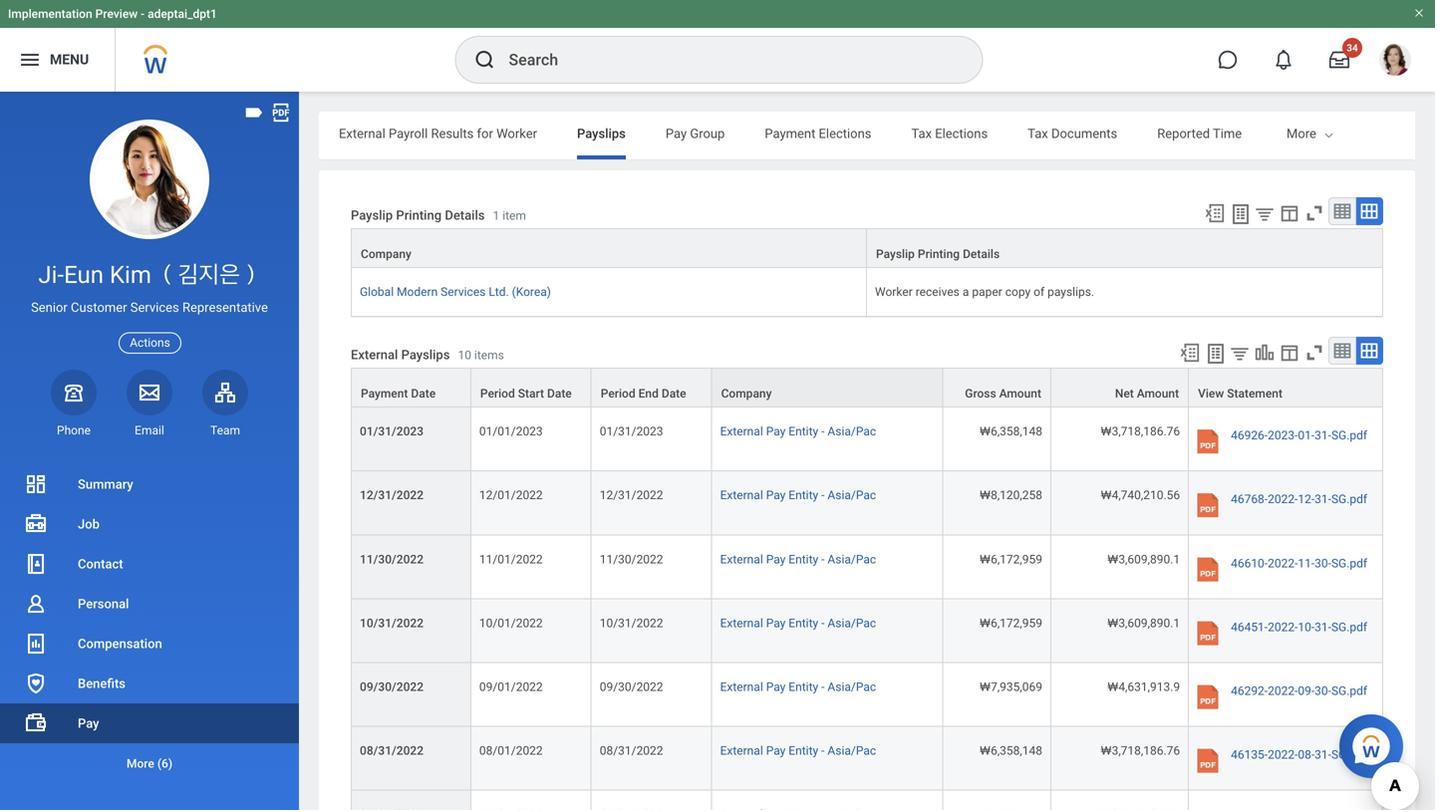 Task type: locate. For each thing, give the bounding box(es) containing it.
34 button
[[1318, 38, 1363, 82]]

1 horizontal spatial elections
[[935, 126, 988, 141]]

₩6,358,148
[[980, 425, 1043, 439], [980, 744, 1043, 758]]

2022- for 46135-
[[1268, 748, 1298, 762]]

expand table image for table icon
[[1360, 201, 1380, 221]]

export to worksheets image
[[1229, 202, 1253, 226]]

5 entity from the top
[[789, 680, 819, 694]]

4 31- from the top
[[1315, 748, 1332, 762]]

0 vertical spatial company
[[361, 247, 412, 261]]

select to filter grid data image
[[1254, 203, 1276, 224]]

1 horizontal spatial 08/31/2022
[[600, 744, 663, 758]]

2 expand table image from the top
[[1360, 341, 1380, 361]]

external pay entity - asia/pac for 08/31/2022
[[720, 744, 876, 758]]

08-
[[1298, 748, 1315, 762]]

payment for payment date
[[361, 387, 408, 401]]

31- down 46926-2023-01-31-sg.pdf link
[[1315, 493, 1332, 507]]

tab list
[[319, 112, 1416, 160]]

1 30- from the top
[[1315, 557, 1332, 571]]

more left (6)
[[127, 757, 154, 771]]

payslips left pay group at top
[[577, 126, 626, 141]]

2022- down 46768-2022-12-31-sg.pdf 'link'
[[1268, 557, 1298, 571]]

period inside "period start date" popup button
[[480, 387, 515, 401]]

1 vertical spatial click to view/edit grid preferences image
[[1279, 342, 1301, 364]]

31- down 46292-2022-09-30-sg.pdf link
[[1315, 748, 1332, 762]]

0 vertical spatial payment
[[765, 126, 816, 141]]

30- down 46768-2022-12-31-sg.pdf 'link'
[[1315, 557, 1332, 571]]

1 date from the left
[[411, 387, 436, 401]]

contact image
[[24, 552, 48, 576]]

benefits image
[[24, 672, 48, 696]]

3 31- from the top
[[1315, 620, 1332, 634]]

6 external pay entity - asia/pac link from the top
[[720, 740, 876, 758]]

company up global
[[361, 247, 412, 261]]

1 horizontal spatial payslip
[[876, 247, 915, 261]]

expand table image right table icon
[[1360, 201, 1380, 221]]

31- right 2023-
[[1315, 429, 1332, 443]]

2 30- from the top
[[1315, 684, 1332, 698]]

2 external pay entity - asia/pac from the top
[[720, 489, 876, 503]]

details inside popup button
[[963, 247, 1000, 261]]

3 date from the left
[[662, 387, 686, 401]]

row containing 10/31/2022
[[351, 600, 1384, 663]]

tab list containing external payroll results for worker
[[319, 112, 1416, 160]]

payslips up 'payment date' "popup button"
[[401, 347, 450, 362]]

- inside menu banner
[[141, 7, 145, 21]]

asia/pac for 10/31/2022
[[828, 616, 876, 630]]

1 ₩3,718,186.76 from the top
[[1101, 425, 1180, 439]]

expand table image right table image
[[1360, 341, 1380, 361]]

gross
[[965, 387, 997, 401]]

printing
[[396, 208, 442, 223], [918, 247, 960, 261]]

2 ₩6,172,959 from the top
[[980, 616, 1043, 630]]

1 vertical spatial ₩3,718,186.76
[[1101, 744, 1180, 758]]

2 entity from the top
[[789, 489, 819, 503]]

reported time
[[1158, 126, 1242, 141]]

31- for 01-
[[1315, 429, 1332, 443]]

₩6,358,148 down ₩7,935,069
[[980, 744, 1043, 758]]

4 asia/pac from the top
[[828, 616, 876, 630]]

4 external pay entity - asia/pac from the top
[[720, 616, 876, 630]]

payslip for payslip printing details
[[876, 247, 915, 261]]

1 external pay entity - asia/pac link from the top
[[720, 421, 876, 439]]

payslip up global
[[351, 208, 393, 223]]

items
[[474, 348, 504, 362]]

Search Workday  search field
[[509, 38, 942, 82]]

₩6,172,959
[[980, 553, 1043, 567], [980, 616, 1043, 630]]

0 vertical spatial details
[[445, 208, 485, 223]]

0 vertical spatial worker
[[497, 126, 537, 141]]

pay for 08/31/2022
[[766, 744, 786, 758]]

sg.pdf inside 'link'
[[1332, 493, 1368, 507]]

0 vertical spatial printing
[[396, 208, 442, 223]]

date down external payslips 10 items
[[411, 387, 436, 401]]

menu banner
[[0, 0, 1436, 92]]

0 horizontal spatial details
[[445, 208, 485, 223]]

payment down external payslips 10 items
[[361, 387, 408, 401]]

2022- down 46610-2022-11-30-sg.pdf link
[[1268, 620, 1298, 634]]

1 horizontal spatial details
[[963, 247, 1000, 261]]

0 vertical spatial company button
[[352, 229, 866, 267]]

row containing 09/30/2022
[[351, 663, 1384, 727]]

sg.pdf right 12-
[[1332, 493, 1368, 507]]

3 external pay entity - asia/pac from the top
[[720, 553, 876, 567]]

₩3,718,186.76 for 46135-2022-08-31-sg.pdf
[[1101, 744, 1180, 758]]

date for period start date
[[547, 387, 572, 401]]

export to worksheets image
[[1204, 342, 1228, 366]]

4 external pay entity - asia/pac link from the top
[[720, 612, 876, 630]]

01/31/2023 down 'period end date'
[[600, 425, 663, 439]]

0 horizontal spatial payment
[[361, 387, 408, 401]]

2022- down 46451-2022-10-31-sg.pdf link at the bottom right of the page
[[1268, 684, 1298, 698]]

01/01/2023
[[479, 425, 543, 439]]

list
[[0, 465, 299, 784]]

6 asia/pac from the top
[[828, 744, 876, 758]]

email ji-eun kim （김지은） element
[[127, 423, 172, 439]]

8 row from the top
[[351, 663, 1384, 727]]

printing inside popup button
[[918, 247, 960, 261]]

6 entity from the top
[[789, 744, 819, 758]]

external pay entity - asia/pac link for 09/30/2022
[[720, 676, 876, 694]]

1 vertical spatial services
[[130, 300, 179, 315]]

- for 08/31/2022
[[822, 744, 825, 758]]

2 click to view/edit grid preferences image from the top
[[1279, 342, 1301, 364]]

global
[[360, 285, 394, 299]]

- for 11/30/2022
[[822, 553, 825, 567]]

2 elections from the left
[[935, 126, 988, 141]]

1 horizontal spatial period
[[601, 387, 636, 401]]

details for payslip printing details
[[963, 247, 1000, 261]]

1 entity from the top
[[789, 425, 819, 439]]

details
[[445, 208, 485, 223], [963, 247, 1000, 261]]

payment inside "popup button"
[[361, 387, 408, 401]]

2 31- from the top
[[1315, 493, 1332, 507]]

2 external pay entity - asia/pac link from the top
[[720, 485, 876, 503]]

payment
[[765, 126, 816, 141], [361, 387, 408, 401]]

5 2022- from the top
[[1268, 748, 1298, 762]]

2023-
[[1268, 429, 1298, 443]]

external pay entity - asia/pac link for 12/31/2022
[[720, 485, 876, 503]]

period end date
[[601, 387, 686, 401]]

1 vertical spatial details
[[963, 247, 1000, 261]]

0 horizontal spatial worker
[[497, 126, 537, 141]]

tag image
[[243, 102, 265, 124]]

2 ₩6,358,148 from the top
[[980, 744, 1043, 758]]

more (6) button
[[0, 744, 299, 784]]

4 sg.pdf from the top
[[1332, 620, 1368, 634]]

₩3,609,890.1 up "₩4,631,913.9"
[[1108, 616, 1180, 630]]

click to view/edit grid preferences image right select to filter grid data icon
[[1279, 202, 1301, 224]]

select to filter grid data image
[[1229, 343, 1251, 364]]

-
[[141, 7, 145, 21], [822, 425, 825, 439], [822, 489, 825, 503], [822, 553, 825, 567], [822, 616, 825, 630], [822, 680, 825, 694], [822, 744, 825, 758]]

1 fullscreen image from the top
[[1304, 202, 1326, 224]]

1 horizontal spatial 09/30/2022
[[600, 680, 663, 694]]

sg.pdf
[[1332, 429, 1368, 443], [1332, 493, 1368, 507], [1332, 557, 1368, 571], [1332, 620, 1368, 634], [1332, 684, 1368, 698], [1332, 748, 1368, 762]]

export to excel image
[[1204, 202, 1226, 224]]

more
[[1287, 126, 1317, 141], [127, 757, 154, 771]]

46610-2022-11-30-sg.pdf
[[1231, 557, 1368, 571]]

5 external pay entity - asia/pac from the top
[[720, 680, 876, 694]]

0 horizontal spatial tax
[[912, 126, 932, 141]]

personal link
[[0, 584, 299, 624]]

date right start
[[547, 387, 572, 401]]

1 31- from the top
[[1315, 429, 1332, 443]]

1 horizontal spatial more
[[1287, 126, 1317, 141]]

6 row from the top
[[351, 536, 1384, 600]]

asia/pac for 01/31/2023
[[828, 425, 876, 439]]

- for 10/31/2022
[[822, 616, 825, 630]]

2 ₩3,609,890.1 from the top
[[1108, 616, 1180, 630]]

team
[[210, 424, 240, 437]]

date right end
[[662, 387, 686, 401]]

payslip inside popup button
[[876, 247, 915, 261]]

table image
[[1333, 201, 1353, 221]]

2 row from the top
[[351, 268, 1384, 317]]

0 vertical spatial more
[[1287, 126, 1317, 141]]

ji-
[[38, 261, 64, 289]]

2 horizontal spatial date
[[662, 387, 686, 401]]

0 vertical spatial services
[[441, 285, 486, 299]]

notifications large image
[[1274, 50, 1294, 70]]

details left the 1
[[445, 208, 485, 223]]

1 period from the left
[[480, 387, 515, 401]]

external for 12/31/2022
[[720, 489, 763, 503]]

services down ji-eun kim （김지은）
[[130, 300, 179, 315]]

₩3,718,186.76 down net amount at the top right of page
[[1101, 425, 1180, 439]]

01/31/2023 down payment date
[[360, 425, 424, 439]]

payslip up worker receives a paper copy of payslips.
[[876, 247, 915, 261]]

period inside period end date popup button
[[601, 387, 636, 401]]

pay group
[[666, 126, 725, 141]]

1 ₩6,358,148 from the top
[[980, 425, 1043, 439]]

1 expand table image from the top
[[1360, 201, 1380, 221]]

phone button
[[51, 370, 97, 439]]

3 asia/pac from the top
[[828, 553, 876, 567]]

2 tax from the left
[[1028, 126, 1048, 141]]

company for company popup button within column header
[[361, 247, 412, 261]]

- for 01/31/2023
[[822, 425, 825, 439]]

4 2022- from the top
[[1268, 684, 1298, 698]]

1 elections from the left
[[819, 126, 872, 141]]

1 vertical spatial ₩6,172,959
[[980, 616, 1043, 630]]

2 date from the left
[[547, 387, 572, 401]]

31- for 08-
[[1315, 748, 1332, 762]]

global modern services ltd. (korea)
[[360, 285, 551, 299]]

6 external pay entity - asia/pac from the top
[[720, 744, 876, 758]]

1 horizontal spatial company
[[721, 387, 772, 401]]

09-
[[1298, 684, 1315, 698]]

1 vertical spatial more
[[127, 757, 154, 771]]

₩6,172,959 down ₩8,120,258
[[980, 553, 1043, 567]]

1 horizontal spatial 11/30/2022
[[600, 553, 663, 567]]

toolbar for details
[[1195, 197, 1384, 228]]

0 horizontal spatial 11/30/2022
[[360, 553, 424, 567]]

31- inside 'link'
[[1315, 493, 1332, 507]]

amount right the gross
[[1000, 387, 1042, 401]]

compensation
[[78, 637, 162, 651]]

sg.pdf right the 08-
[[1332, 748, 1368, 762]]

1 ₩6,172,959 from the top
[[980, 553, 1043, 567]]

0 horizontal spatial payslips
[[401, 347, 450, 362]]

(6)
[[157, 757, 173, 771]]

global modern services ltd. (korea) link
[[360, 281, 551, 299]]

0 horizontal spatial 12/31/2022
[[360, 489, 424, 503]]

entity for 12/31/2022
[[789, 489, 819, 503]]

2 01/31/2023 from the left
[[600, 425, 663, 439]]

2 amount from the left
[[1137, 387, 1179, 401]]

summary image
[[24, 473, 48, 496]]

1 10/31/2022 from the left
[[360, 616, 424, 630]]

4 row from the top
[[351, 408, 1384, 472]]

start
[[518, 387, 544, 401]]

5 row from the top
[[351, 472, 1384, 536]]

0 horizontal spatial 09/30/2022
[[360, 680, 424, 694]]

46135-2022-08-31-sg.pdf link
[[1231, 743, 1368, 778]]

pay inside navigation pane region
[[78, 716, 99, 731]]

0 vertical spatial ₩3,609,890.1
[[1108, 553, 1180, 567]]

0 vertical spatial click to view/edit grid preferences image
[[1279, 202, 1301, 224]]

3 entity from the top
[[789, 553, 819, 567]]

services for modern
[[441, 285, 486, 299]]

0 horizontal spatial more
[[127, 757, 154, 771]]

10 row from the top
[[351, 791, 1384, 810]]

₩6,172,959 for 46451-2022-10-31-sg.pdf
[[980, 616, 1043, 630]]

company column header
[[351, 228, 867, 269]]

fullscreen image
[[1304, 202, 1326, 224], [1304, 342, 1326, 364]]

₩3,718,186.76 down "₩4,631,913.9"
[[1101, 744, 1180, 758]]

0 horizontal spatial 01/31/2023
[[360, 425, 424, 439]]

0 vertical spatial expand table image
[[1360, 201, 1380, 221]]

10-
[[1298, 620, 1315, 634]]

phone
[[57, 424, 91, 437]]

services
[[441, 285, 486, 299], [130, 300, 179, 315]]

external for 08/31/2022
[[720, 744, 763, 758]]

date inside popup button
[[662, 387, 686, 401]]

row containing global modern services ltd. (korea)
[[351, 268, 1384, 317]]

external pay entity - asia/pac for 10/31/2022
[[720, 616, 876, 630]]

2022- for 46768-
[[1268, 493, 1298, 507]]

period for period start date
[[480, 387, 515, 401]]

payslip
[[351, 208, 393, 223], [876, 247, 915, 261]]

payment date
[[361, 387, 436, 401]]

1 horizontal spatial 10/31/2022
[[600, 616, 663, 630]]

modern
[[397, 285, 438, 299]]

₩3,718,186.76
[[1101, 425, 1180, 439], [1101, 744, 1180, 758]]

2022- inside 'link'
[[1268, 493, 1298, 507]]

1 horizontal spatial tax
[[1028, 126, 1048, 141]]

services inside navigation pane region
[[130, 300, 179, 315]]

click to view/edit grid preferences image right view worker - expand/collapse chart image
[[1279, 342, 1301, 364]]

tax documents
[[1028, 126, 1118, 141]]

0 horizontal spatial printing
[[396, 208, 442, 223]]

7 row from the top
[[351, 600, 1384, 663]]

asia/pac for 11/30/2022
[[828, 553, 876, 567]]

gross amount button
[[944, 369, 1051, 407]]

worker
[[497, 126, 537, 141], [875, 285, 913, 299]]

2 2022- from the top
[[1268, 557, 1298, 571]]

entity for 08/31/2022
[[789, 744, 819, 758]]

- for 09/30/2022
[[822, 680, 825, 694]]

a
[[963, 285, 969, 299]]

08/31/2022
[[360, 744, 424, 758], [600, 744, 663, 758]]

2022- for 46292-
[[1268, 684, 1298, 698]]

pay for 10/31/2022
[[766, 616, 786, 630]]

external pay entity - asia/pac for 12/31/2022
[[720, 489, 876, 503]]

sg.pdf right 01-
[[1332, 429, 1368, 443]]

0 vertical spatial 30-
[[1315, 557, 1332, 571]]

1 asia/pac from the top
[[828, 425, 876, 439]]

1 horizontal spatial services
[[441, 285, 486, 299]]

0 vertical spatial ₩6,358,148
[[980, 425, 1043, 439]]

2 ₩3,718,186.76 from the top
[[1101, 744, 1180, 758]]

(korea)
[[512, 285, 551, 299]]

0 vertical spatial ₩3,718,186.76
[[1101, 425, 1180, 439]]

entity for 11/30/2022
[[789, 553, 819, 567]]

services left ltd.
[[441, 285, 486, 299]]

printing up receives
[[918, 247, 960, 261]]

more inside dropdown button
[[127, 757, 154, 771]]

costing
[[1282, 126, 1327, 141]]

1 horizontal spatial payslips
[[577, 126, 626, 141]]

1 vertical spatial ₩3,609,890.1
[[1108, 616, 1180, 630]]

phone image
[[60, 381, 88, 405]]

1 vertical spatial company
[[721, 387, 772, 401]]

period left end
[[601, 387, 636, 401]]

1 horizontal spatial payment
[[765, 126, 816, 141]]

5 sg.pdf from the top
[[1332, 684, 1368, 698]]

₩3,609,890.1 down ₩4,740,210.56
[[1108, 553, 1180, 567]]

elections for payment elections
[[819, 126, 872, 141]]

view printable version (pdf) image
[[270, 102, 292, 124]]

2 11/30/2022 from the left
[[600, 553, 663, 567]]

0 vertical spatial toolbar
[[1195, 197, 1384, 228]]

date
[[411, 387, 436, 401], [547, 387, 572, 401], [662, 387, 686, 401]]

1 amount from the left
[[1000, 387, 1042, 401]]

fullscreen image left table icon
[[1304, 202, 1326, 224]]

1 vertical spatial 30-
[[1315, 684, 1332, 698]]

pay for 12/31/2022
[[766, 489, 786, 503]]

0 horizontal spatial 10/31/2022
[[360, 616, 424, 630]]

worker left receives
[[875, 285, 913, 299]]

sg.pdf right 10-
[[1332, 620, 1368, 634]]

9 row from the top
[[351, 727, 1384, 791]]

1 vertical spatial toolbar
[[1170, 337, 1384, 368]]

sg.pdf for 46926-2023-01-31-sg.pdf
[[1332, 429, 1368, 443]]

sg.pdf for 46610-2022-11-30-sg.pdf
[[1332, 557, 1368, 571]]

10/01/2022
[[479, 616, 543, 630]]

2 10/31/2022 from the left
[[600, 616, 663, 630]]

2 asia/pac from the top
[[828, 489, 876, 503]]

0 horizontal spatial period
[[480, 387, 515, 401]]

4 entity from the top
[[789, 616, 819, 630]]

1 sg.pdf from the top
[[1332, 429, 1368, 443]]

asia/pac for 09/30/2022
[[828, 680, 876, 694]]

₩4,631,913.9
[[1108, 680, 1180, 694]]

0 horizontal spatial payslip
[[351, 208, 393, 223]]

expand table image
[[1360, 201, 1380, 221], [1360, 341, 1380, 361]]

1 vertical spatial ₩6,358,148
[[980, 744, 1043, 758]]

0 horizontal spatial date
[[411, 387, 436, 401]]

sg.pdf right 09-
[[1332, 684, 1368, 698]]

sg.pdf right 11-
[[1332, 557, 1368, 571]]

₩6,172,959 up ₩7,935,069
[[980, 616, 1043, 630]]

view worker - expand/collapse chart image
[[1254, 342, 1276, 364]]

1 horizontal spatial date
[[547, 387, 572, 401]]

₩6,358,148 down gross amount
[[980, 425, 1043, 439]]

3 sg.pdf from the top
[[1332, 557, 1368, 571]]

1 tax from the left
[[912, 126, 932, 141]]

1 horizontal spatial amount
[[1137, 387, 1179, 401]]

printing up modern
[[396, 208, 442, 223]]

1 click to view/edit grid preferences image from the top
[[1279, 202, 1301, 224]]

3 row from the top
[[351, 368, 1384, 408]]

payslip for payslip printing details 1 item
[[351, 208, 393, 223]]

external for 09/30/2022
[[720, 680, 763, 694]]

profile logan mcneil image
[[1380, 44, 1412, 80]]

6 sg.pdf from the top
[[1332, 748, 1368, 762]]

payroll
[[389, 126, 428, 141]]

printing for payslip printing details
[[918, 247, 960, 261]]

0 vertical spatial payslips
[[577, 126, 626, 141]]

amount inside popup button
[[1137, 387, 1179, 401]]

30- down 46451-2022-10-31-sg.pdf link at the bottom right of the page
[[1315, 684, 1332, 698]]

1 vertical spatial payslip
[[876, 247, 915, 261]]

expand table image for table image
[[1360, 341, 1380, 361]]

1 vertical spatial fullscreen image
[[1304, 342, 1326, 364]]

toolbar down costing
[[1195, 197, 1384, 228]]

0 horizontal spatial amount
[[1000, 387, 1042, 401]]

（김지은）
[[157, 261, 261, 289]]

statement
[[1227, 387, 1283, 401]]

row containing company
[[351, 228, 1384, 269]]

11/30/2022
[[360, 553, 424, 567], [600, 553, 663, 567]]

1 09/30/2022 from the left
[[360, 680, 424, 694]]

31- down 46610-2022-11-30-sg.pdf link
[[1315, 620, 1332, 634]]

amount right net
[[1137, 387, 1179, 401]]

1 vertical spatial printing
[[918, 247, 960, 261]]

0 vertical spatial ₩6,172,959
[[980, 553, 1043, 567]]

external pay entity - asia/pac link
[[720, 421, 876, 439], [720, 485, 876, 503], [720, 549, 876, 567], [720, 612, 876, 630], [720, 676, 876, 694], [720, 740, 876, 758]]

entity
[[789, 425, 819, 439], [789, 489, 819, 503], [789, 553, 819, 567], [789, 616, 819, 630], [789, 680, 819, 694], [789, 744, 819, 758]]

2022- down 46926-2023-01-31-sg.pdf link
[[1268, 493, 1298, 507]]

46135-
[[1231, 748, 1268, 762]]

0 vertical spatial payslip
[[351, 208, 393, 223]]

3 external pay entity - asia/pac link from the top
[[720, 549, 876, 567]]

external for 01/31/2023
[[720, 425, 763, 439]]

3 2022- from the top
[[1268, 620, 1298, 634]]

fullscreen image left table image
[[1304, 342, 1326, 364]]

0 horizontal spatial 08/31/2022
[[360, 744, 424, 758]]

contact
[[78, 557, 123, 572]]

period start date
[[480, 387, 572, 401]]

period left start
[[480, 387, 515, 401]]

1 2022- from the top
[[1268, 493, 1298, 507]]

5 asia/pac from the top
[[828, 680, 876, 694]]

time
[[1213, 126, 1242, 141]]

company inside column header
[[361, 247, 412, 261]]

company button inside column header
[[352, 229, 866, 267]]

0 horizontal spatial company
[[361, 247, 412, 261]]

0 horizontal spatial elections
[[819, 126, 872, 141]]

amount inside popup button
[[1000, 387, 1042, 401]]

search image
[[473, 48, 497, 72]]

1 horizontal spatial 12/31/2022
[[600, 489, 663, 503]]

1 ₩3,609,890.1 from the top
[[1108, 553, 1180, 567]]

1 horizontal spatial printing
[[918, 247, 960, 261]]

toolbar up the view statement popup button
[[1170, 337, 1384, 368]]

details up worker receives a paper copy of payslips.
[[963, 247, 1000, 261]]

1 vertical spatial payment
[[361, 387, 408, 401]]

more for more (6)
[[127, 757, 154, 771]]

2022-
[[1268, 493, 1298, 507], [1268, 557, 1298, 571], [1268, 620, 1298, 634], [1268, 684, 1298, 698], [1268, 748, 1298, 762]]

payment inside tab list
[[765, 126, 816, 141]]

1 external pay entity - asia/pac from the top
[[720, 425, 876, 439]]

5 external pay entity - asia/pac link from the top
[[720, 676, 876, 694]]

toolbar
[[1195, 197, 1384, 228], [1170, 337, 1384, 368]]

1 vertical spatial payslips
[[401, 347, 450, 362]]

worker right for on the top left of page
[[497, 126, 537, 141]]

click to view/edit grid preferences image
[[1279, 202, 1301, 224], [1279, 342, 1301, 364]]

external pay entity - asia/pac for 01/31/2023
[[720, 425, 876, 439]]

46926-2023-01-31-sg.pdf
[[1231, 429, 1368, 443]]

1 row from the top
[[351, 228, 1384, 269]]

row
[[351, 228, 1384, 269], [351, 268, 1384, 317], [351, 368, 1384, 408], [351, 408, 1384, 472], [351, 472, 1384, 536], [351, 536, 1384, 600], [351, 600, 1384, 663], [351, 663, 1384, 727], [351, 727, 1384, 791], [351, 791, 1384, 810]]

asia/pac
[[828, 425, 876, 439], [828, 489, 876, 503], [828, 553, 876, 567], [828, 616, 876, 630], [828, 680, 876, 694], [828, 744, 876, 758]]

more left allocations
[[1287, 126, 1317, 141]]

46451-2022-10-31-sg.pdf
[[1231, 620, 1368, 634]]

31- for 10-
[[1315, 620, 1332, 634]]

compensation link
[[0, 624, 299, 664]]

1 horizontal spatial 01/31/2023
[[600, 425, 663, 439]]

entity for 10/31/2022
[[789, 616, 819, 630]]

payment right group at the top of the page
[[765, 126, 816, 141]]

date inside popup button
[[547, 387, 572, 401]]

0 vertical spatial fullscreen image
[[1304, 202, 1326, 224]]

11/01/2022
[[479, 553, 543, 567]]

2 period from the left
[[601, 387, 636, 401]]

1 vertical spatial expand table image
[[1360, 341, 1380, 361]]

2 sg.pdf from the top
[[1332, 493, 1368, 507]]

0 horizontal spatial services
[[130, 300, 179, 315]]

2022- down 46292-2022-09-30-sg.pdf link
[[1268, 748, 1298, 762]]

company right period end date popup button
[[721, 387, 772, 401]]

2 09/30/2022 from the left
[[600, 680, 663, 694]]

1 vertical spatial worker
[[875, 285, 913, 299]]



Task type: vqa. For each thing, say whether or not it's contained in the screenshot.
2nd External Pay Entity - Asia/Pac
yes



Task type: describe. For each thing, give the bounding box(es) containing it.
30- for 09-
[[1315, 684, 1332, 698]]

personal image
[[24, 592, 48, 616]]

₩3,609,890.1 for 46451-2022-10-31-sg.pdf
[[1108, 616, 1180, 630]]

2022- for 46610-
[[1268, 557, 1298, 571]]

row containing payment date
[[351, 368, 1384, 408]]

payment date button
[[352, 369, 470, 407]]

10
[[458, 348, 471, 362]]

period start date button
[[471, 369, 591, 407]]

1 12/31/2022 from the left
[[360, 489, 424, 503]]

worker receives a paper copy of payslips.
[[875, 285, 1095, 299]]

toolbar for 10
[[1170, 337, 1384, 368]]

pay image
[[24, 712, 48, 736]]

navigation pane region
[[0, 92, 299, 810]]

view team image
[[213, 381, 237, 405]]

payslip printing details button
[[867, 229, 1383, 267]]

adeptai_dpt1
[[148, 7, 217, 21]]

- for 12/31/2022
[[822, 489, 825, 503]]

pay for 09/30/2022
[[766, 680, 786, 694]]

external for 10/31/2022
[[720, 616, 763, 630]]

46451-
[[1231, 620, 1268, 634]]

sg.pdf for 46451-2022-10-31-sg.pdf
[[1332, 620, 1368, 634]]

view
[[1198, 387, 1224, 401]]

46451-2022-10-31-sg.pdf link
[[1231, 615, 1368, 650]]

close environment banner image
[[1414, 7, 1426, 19]]

compensation image
[[24, 632, 48, 656]]

job image
[[24, 512, 48, 536]]

external pay entity - asia/pac for 11/30/2022
[[720, 553, 876, 567]]

46292-2022-09-30-sg.pdf link
[[1231, 679, 1368, 714]]

asia/pac for 12/31/2022
[[828, 489, 876, 503]]

11-
[[1298, 557, 1315, 571]]

company for bottommost company popup button
[[721, 387, 772, 401]]

implementation preview -   adeptai_dpt1
[[8, 7, 217, 21]]

pay for 01/31/2023
[[766, 425, 786, 439]]

reported
[[1158, 126, 1210, 141]]

34
[[1347, 42, 1359, 54]]

justify image
[[18, 48, 42, 72]]

46292-
[[1231, 684, 1268, 698]]

₩3,609,890.1 for 46610-2022-11-30-sg.pdf
[[1108, 553, 1180, 567]]

pay for 11/30/2022
[[766, 553, 786, 567]]

gross amount
[[965, 387, 1042, 401]]

₩7,935,069
[[980, 680, 1043, 694]]

preview
[[95, 7, 138, 21]]

external pay entity - asia/pac link for 11/30/2022
[[720, 549, 876, 567]]

amount for gross amount
[[1000, 387, 1042, 401]]

net amount
[[1115, 387, 1179, 401]]

2 fullscreen image from the top
[[1304, 342, 1326, 364]]

copy
[[1006, 285, 1031, 299]]

payslip printing details
[[876, 247, 1000, 261]]

1 vertical spatial company button
[[712, 369, 943, 407]]

sg.pdf for 46768-2022-12-31-sg.pdf
[[1332, 493, 1368, 507]]

2 08/31/2022 from the left
[[600, 744, 663, 758]]

results
[[431, 126, 474, 141]]

item
[[503, 209, 526, 223]]

46768-
[[1231, 493, 1268, 507]]

1 08/31/2022 from the left
[[360, 744, 424, 758]]

services for customer
[[130, 300, 179, 315]]

external pay entity - asia/pac link for 08/31/2022
[[720, 740, 876, 758]]

payment elections
[[765, 126, 872, 141]]

payment for payment elections
[[765, 126, 816, 141]]

30- for 11-
[[1315, 557, 1332, 571]]

external for 11/30/2022
[[720, 553, 763, 567]]

period end date button
[[592, 369, 711, 407]]

01-
[[1298, 429, 1315, 443]]

entity for 09/30/2022
[[789, 680, 819, 694]]

12-
[[1298, 493, 1315, 507]]

phone ji-eun kim （김지은） element
[[51, 423, 97, 439]]

mail image
[[138, 381, 161, 405]]

group
[[690, 126, 725, 141]]

more (6)
[[127, 757, 173, 771]]

more (6) button
[[0, 752, 299, 776]]

pay link
[[0, 704, 299, 744]]

2022- for 46451-
[[1268, 620, 1298, 634]]

benefits
[[78, 676, 126, 691]]

external payslips 10 items
[[351, 347, 504, 362]]

net
[[1115, 387, 1134, 401]]

46926-2023-01-31-sg.pdf link
[[1231, 424, 1368, 459]]

ji-eun kim （김지은）
[[38, 261, 261, 289]]

costing allocations
[[1282, 126, 1394, 141]]

table image
[[1333, 341, 1353, 361]]

kim
[[110, 261, 151, 289]]

elections for tax elections
[[935, 126, 988, 141]]

period for period end date
[[601, 387, 636, 401]]

list containing summary
[[0, 465, 299, 784]]

tax elections
[[912, 126, 988, 141]]

personal
[[78, 597, 129, 612]]

₩6,358,148 for 46926-2023-01-31-sg.pdf
[[980, 425, 1043, 439]]

details for payslip printing details 1 item
[[445, 208, 485, 223]]

summary link
[[0, 465, 299, 504]]

actions
[[130, 336, 170, 350]]

view statement button
[[1189, 369, 1383, 407]]

job
[[78, 517, 100, 532]]

printing for payslip printing details 1 item
[[396, 208, 442, 223]]

contact link
[[0, 544, 299, 584]]

46768-2022-12-31-sg.pdf
[[1231, 493, 1368, 507]]

external pay entity - asia/pac link for 01/31/2023
[[720, 421, 876, 439]]

team link
[[202, 370, 248, 439]]

email
[[135, 424, 164, 437]]

benefits link
[[0, 664, 299, 704]]

date inside "popup button"
[[411, 387, 436, 401]]

sg.pdf for 46135-2022-08-31-sg.pdf
[[1332, 748, 1368, 762]]

46610-2022-11-30-sg.pdf link
[[1231, 552, 1368, 587]]

row containing 01/31/2023
[[351, 408, 1384, 472]]

menu button
[[0, 28, 115, 92]]

46768-2022-12-31-sg.pdf link
[[1231, 488, 1368, 523]]

amount for net amount
[[1137, 387, 1179, 401]]

2 12/31/2022 from the left
[[600, 489, 663, 503]]

1 11/30/2022 from the left
[[360, 553, 424, 567]]

₩6,358,148 for 46135-2022-08-31-sg.pdf
[[980, 744, 1043, 758]]

inbox large image
[[1330, 50, 1350, 70]]

46926-
[[1231, 429, 1268, 443]]

46610-
[[1231, 557, 1268, 571]]

31- for 12-
[[1315, 493, 1332, 507]]

tax for tax documents
[[1028, 126, 1048, 141]]

external inside tab list
[[339, 126, 386, 141]]

customer
[[71, 300, 127, 315]]

receives
[[916, 285, 960, 299]]

asia/pac for 08/31/2022
[[828, 744, 876, 758]]

08/01/2022
[[479, 744, 543, 758]]

email button
[[127, 370, 172, 439]]

₩4,740,210.56
[[1101, 489, 1180, 503]]

external pay entity - asia/pac for 09/30/2022
[[720, 680, 876, 694]]

1 01/31/2023 from the left
[[360, 425, 424, 439]]

date for period end date
[[662, 387, 686, 401]]

external pay entity - asia/pac link for 10/31/2022
[[720, 612, 876, 630]]

row containing 08/31/2022
[[351, 727, 1384, 791]]

1 horizontal spatial worker
[[875, 285, 913, 299]]

entity for 01/31/2023
[[789, 425, 819, 439]]

payslips.
[[1048, 285, 1095, 299]]

46135-2022-08-31-sg.pdf
[[1231, 748, 1368, 762]]

row containing 11/30/2022
[[351, 536, 1384, 600]]

view statement
[[1198, 387, 1283, 401]]

menu
[[50, 51, 89, 68]]

payslip printing details 1 item
[[351, 208, 526, 223]]

team ji-eun kim （김지은） element
[[202, 423, 248, 439]]

sg.pdf for 46292-2022-09-30-sg.pdf
[[1332, 684, 1368, 698]]

12/01/2022
[[479, 489, 543, 503]]

more for more
[[1287, 126, 1317, 141]]

ltd.
[[489, 285, 509, 299]]

export to excel image
[[1179, 342, 1201, 364]]

end
[[639, 387, 659, 401]]

summary
[[78, 477, 133, 492]]

allocations
[[1330, 126, 1394, 141]]

tax for tax elections
[[912, 126, 932, 141]]

external payroll results for worker
[[339, 126, 537, 141]]

₩3,718,186.76 for 46926-2023-01-31-sg.pdf
[[1101, 425, 1180, 439]]

₩6,172,959 for 46610-2022-11-30-sg.pdf
[[980, 553, 1043, 567]]

row containing 12/31/2022
[[351, 472, 1384, 536]]



